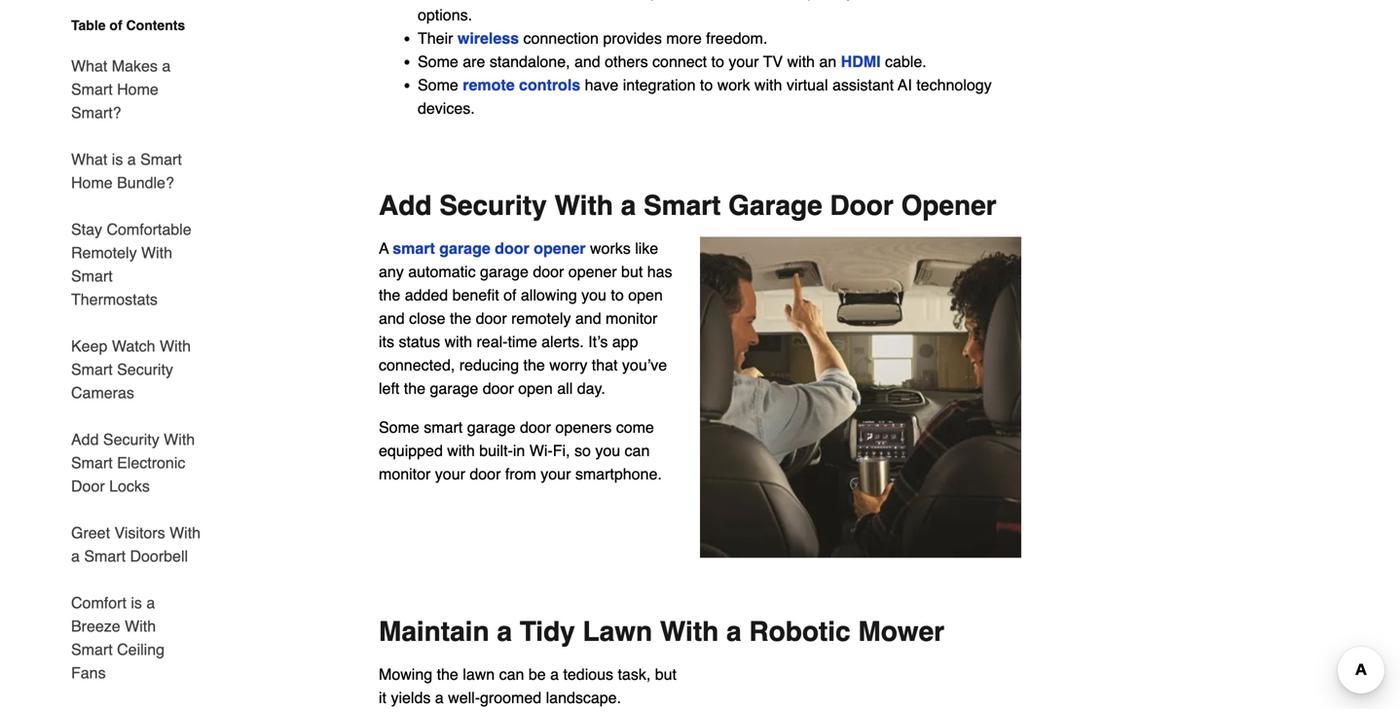 Task type: vqa. For each thing, say whether or not it's contained in the screenshot.
smart
yes



Task type: locate. For each thing, give the bounding box(es) containing it.
what for what makes a smart home smart?
[[71, 57, 107, 75]]

0 vertical spatial smart
[[393, 239, 435, 257]]

1 vertical spatial monitor
[[379, 465, 431, 483]]

open left all
[[518, 380, 553, 398]]

the down 'benefit'
[[450, 310, 471, 328]]

to up work
[[711, 53, 724, 71]]

with inside stay comfortable remotely with smart thermostats
[[141, 244, 172, 262]]

1 horizontal spatial but
[[655, 666, 677, 684]]

monitor inside works like any automatic garage door opener but has the added benefit of allowing you to open and close the door remotely and monitor its status with real-time alerts. it's app connected, reducing the worry that you've left the garage door open all day.
[[606, 310, 658, 328]]

a man wearing a light blue shirt and a woman inside of a car heading into a garage. image
[[700, 237, 1021, 558]]

electronic
[[117, 454, 185, 472]]

monitor inside some smart garage door openers come equipped with built-in wi-fi, so you can monitor your door from your smartphone.
[[379, 465, 431, 483]]

some inside some smart garage door openers come equipped with built-in wi-fi, so you can monitor your door from your smartphone.
[[379, 419, 419, 437]]

smart right a
[[393, 239, 435, 257]]

0 vertical spatial can
[[625, 442, 650, 460]]

open
[[628, 286, 663, 304], [518, 380, 553, 398]]

1 horizontal spatial of
[[504, 286, 517, 304]]

the up the well- on the left bottom of the page
[[437, 666, 458, 684]]

hdmi
[[841, 53, 881, 71]]

door
[[495, 239, 529, 257], [533, 263, 564, 281], [476, 310, 507, 328], [483, 380, 514, 398], [520, 419, 551, 437], [470, 465, 501, 483]]

door up allowing
[[533, 263, 564, 281]]

some
[[418, 53, 458, 71], [418, 76, 458, 94], [379, 419, 419, 437]]

a up bundle? at the left
[[127, 150, 136, 168]]

tedious
[[563, 666, 614, 684]]

with up doorbell
[[170, 524, 201, 542]]

your down fi,
[[541, 465, 571, 483]]

you right so
[[595, 442, 620, 460]]

what down smart?
[[71, 150, 107, 168]]

smart up bundle? at the left
[[140, 150, 182, 168]]

smart inside keep watch with smart security cameras
[[71, 361, 113, 379]]

any
[[379, 263, 404, 281]]

with right lawn
[[660, 617, 719, 648]]

a right be
[[550, 666, 559, 684]]

but inside works like any automatic garage door opener but has the added benefit of allowing you to open and close the door remotely and monitor its status with real-time alerts. it's app connected, reducing the worry that you've left the garage door open all day.
[[621, 263, 643, 281]]

of right table
[[109, 18, 122, 33]]

what inside what makes a smart home smart?
[[71, 57, 107, 75]]

remotely
[[511, 310, 571, 328]]

2 vertical spatial to
[[611, 286, 624, 304]]

2 vertical spatial security
[[103, 431, 159, 449]]

opener down works
[[568, 263, 617, 281]]

home up stay
[[71, 174, 113, 192]]

1 horizontal spatial is
[[131, 594, 142, 612]]

some for smart
[[379, 419, 419, 437]]

0 vertical spatial open
[[628, 286, 663, 304]]

some for remote
[[418, 76, 458, 94]]

0 horizontal spatial your
[[435, 465, 465, 483]]

garage up the built-
[[467, 419, 516, 437]]

1 vertical spatial can
[[499, 666, 524, 684]]

0 horizontal spatial monitor
[[379, 465, 431, 483]]

to left work
[[700, 76, 713, 94]]

your down equipped at the left
[[435, 465, 465, 483]]

doorbell
[[130, 548, 188, 566]]

all
[[557, 380, 573, 398]]

with down "comfortable"
[[141, 244, 172, 262]]

1 horizontal spatial can
[[625, 442, 650, 460]]

what down table
[[71, 57, 107, 75]]

can
[[625, 442, 650, 460], [499, 666, 524, 684]]

security up the smart garage door opener link
[[439, 190, 547, 221]]

smart inside some smart garage door openers come equipped with built-in wi-fi, so you can monitor your door from your smartphone.
[[424, 419, 463, 437]]

greet
[[71, 524, 110, 542]]

garage
[[439, 239, 491, 257], [480, 263, 529, 281], [430, 380, 478, 398], [467, 419, 516, 437]]

monitor up app
[[606, 310, 658, 328]]

are
[[463, 53, 485, 71]]

smart inside what makes a smart home smart?
[[71, 80, 113, 98]]

monitor
[[606, 310, 658, 328], [379, 465, 431, 483]]

it
[[379, 689, 387, 707]]

with up works
[[555, 190, 613, 221]]

smart for a
[[393, 239, 435, 257]]

1 vertical spatial home
[[71, 174, 113, 192]]

0 vertical spatial some
[[418, 53, 458, 71]]

1 vertical spatial add
[[71, 431, 99, 449]]

you inside works like any automatic garage door opener but has the added benefit of allowing you to open and close the door remotely and monitor its status with real-time alerts. it's app connected, reducing the worry that you've left the garage door open all day.
[[581, 286, 607, 304]]

security
[[439, 190, 547, 221], [117, 361, 173, 379], [103, 431, 159, 449]]

smart
[[71, 80, 113, 98], [140, 150, 182, 168], [644, 190, 721, 221], [71, 267, 113, 285], [71, 361, 113, 379], [71, 454, 113, 472], [84, 548, 126, 566], [71, 641, 113, 659]]

security up electronic
[[103, 431, 159, 449]]

what inside what is a smart home bundle?
[[71, 150, 107, 168]]

wireless
[[458, 29, 519, 47]]

home for smart?
[[117, 80, 159, 98]]

your
[[729, 53, 759, 71], [435, 465, 465, 483], [541, 465, 571, 483]]

0 horizontal spatial add
[[71, 431, 99, 449]]

2 what from the top
[[71, 150, 107, 168]]

in
[[513, 442, 525, 460]]

you
[[581, 286, 607, 304], [595, 442, 620, 460]]

is up bundle? at the left
[[112, 150, 123, 168]]

and
[[575, 53, 601, 71], [379, 310, 405, 328], [575, 310, 601, 328]]

virtual
[[787, 76, 828, 94]]

allowing
[[521, 286, 577, 304]]

smart up fans
[[71, 641, 113, 659]]

garage down reducing in the bottom left of the page
[[430, 380, 478, 398]]

0 vertical spatial of
[[109, 18, 122, 33]]

a inside what makes a smart home smart?
[[162, 57, 171, 75]]

1 vertical spatial security
[[117, 361, 173, 379]]

cameras
[[71, 384, 134, 402]]

more
[[666, 29, 702, 47]]

1 vertical spatial open
[[518, 380, 553, 398]]

works
[[590, 239, 631, 257]]

1 horizontal spatial door
[[830, 190, 894, 221]]

and up have
[[575, 53, 601, 71]]

some inside their wireless connection provides more freedom. some are standalone, and others connect to your tv with an hdmi cable.
[[418, 53, 458, 71]]

benefit
[[452, 286, 499, 304]]

can down come at bottom left
[[625, 442, 650, 460]]

remote
[[463, 76, 515, 94]]

yields
[[391, 689, 431, 707]]

1 horizontal spatial monitor
[[606, 310, 658, 328]]

door up real-
[[476, 310, 507, 328]]

2 vertical spatial some
[[379, 419, 419, 437]]

security down watch
[[117, 361, 173, 379]]

lawn
[[583, 617, 653, 648]]

add up a
[[379, 190, 432, 221]]

door left locks
[[71, 478, 105, 496]]

1 what from the top
[[71, 57, 107, 75]]

with
[[787, 53, 815, 71], [755, 76, 782, 94], [445, 333, 472, 351], [447, 442, 475, 460]]

smart up smart?
[[71, 80, 113, 98]]

your down freedom.
[[729, 53, 759, 71]]

0 vertical spatial add
[[379, 190, 432, 221]]

that
[[592, 356, 618, 374]]

1 horizontal spatial add
[[379, 190, 432, 221]]

2 horizontal spatial your
[[729, 53, 759, 71]]

1 vertical spatial door
[[71, 478, 105, 496]]

the down the time
[[523, 356, 545, 374]]

security inside add security with smart electronic door locks
[[103, 431, 159, 449]]

task,
[[618, 666, 651, 684]]

a left the well- on the left bottom of the page
[[435, 689, 444, 707]]

door right garage
[[830, 190, 894, 221]]

0 vertical spatial to
[[711, 53, 724, 71]]

a up works
[[621, 190, 636, 221]]

1 horizontal spatial open
[[628, 286, 663, 304]]

with inside greet visitors with a smart doorbell
[[170, 524, 201, 542]]

0 vertical spatial you
[[581, 286, 607, 304]]

add security with smart electronic door locks link
[[71, 417, 202, 510]]

monitor down equipped at the left
[[379, 465, 431, 483]]

wireless link
[[458, 29, 519, 47]]

with up electronic
[[164, 431, 195, 449]]

smart down greet
[[84, 548, 126, 566]]

0 vertical spatial but
[[621, 263, 643, 281]]

smart up equipped at the left
[[424, 419, 463, 437]]

smart
[[393, 239, 435, 257], [424, 419, 463, 437]]

1 vertical spatial smart
[[424, 419, 463, 437]]

from
[[505, 465, 536, 483]]

some up equipped at the left
[[379, 419, 419, 437]]

and inside their wireless connection provides more freedom. some are standalone, and others connect to your tv with an hdmi cable.
[[575, 53, 601, 71]]

add for add security with smart electronic door locks
[[71, 431, 99, 449]]

smart inside what is a smart home bundle?
[[140, 150, 182, 168]]

with up virtual
[[787, 53, 815, 71]]

0 vertical spatial home
[[117, 80, 159, 98]]

but right task, at the left
[[655, 666, 677, 684]]

1 vertical spatial of
[[504, 286, 517, 304]]

their wireless connection provides more freedom. some are standalone, and others connect to your tv with an hdmi cable.
[[418, 29, 927, 71]]

what is a smart home bundle? link
[[71, 136, 202, 206]]

mowing the lawn can be a tedious task, but it yields a well-groomed landscape.
[[379, 666, 677, 707]]

is right the comfort
[[131, 594, 142, 612]]

you've
[[622, 356, 667, 374]]

some up devices. on the left top of page
[[418, 76, 458, 94]]

a smart garage door opener
[[379, 239, 586, 257]]

of right 'benefit'
[[504, 286, 517, 304]]

1 vertical spatial to
[[700, 76, 713, 94]]

to inside works like any automatic garage door opener but has the added benefit of allowing you to open and close the door remotely and monitor its status with real-time alerts. it's app connected, reducing the worry that you've left the garage door open all day.
[[611, 286, 624, 304]]

0 horizontal spatial but
[[621, 263, 643, 281]]

with
[[555, 190, 613, 221], [141, 244, 172, 262], [160, 337, 191, 355], [164, 431, 195, 449], [170, 524, 201, 542], [660, 617, 719, 648], [125, 618, 156, 636]]

door up 'benefit'
[[495, 239, 529, 257]]

with left the built-
[[447, 442, 475, 460]]

smart garage door opener link
[[393, 239, 586, 257]]

connect
[[652, 53, 707, 71]]

a down greet
[[71, 548, 80, 566]]

0 horizontal spatial open
[[518, 380, 553, 398]]

keep
[[71, 337, 107, 355]]

works like any automatic garage door opener but has the added benefit of allowing you to open and close the door remotely and monitor its status with real-time alerts. it's app connected, reducing the worry that you've left the garage door open all day.
[[379, 239, 672, 398]]

0 horizontal spatial door
[[71, 478, 105, 496]]

of inside works like any automatic garage door opener but has the added benefit of allowing you to open and close the door remotely and monitor its status with real-time alerts. it's app connected, reducing the worry that you've left the garage door open all day.
[[504, 286, 517, 304]]

door down reducing in the bottom left of the page
[[483, 380, 514, 398]]

0 vertical spatial monitor
[[606, 310, 658, 328]]

with inside some smart garage door openers come equipped with built-in wi-fi, so you can monitor your door from your smartphone.
[[447, 442, 475, 460]]

what
[[71, 57, 107, 75], [71, 150, 107, 168]]

smart down keep at the left of page
[[71, 361, 113, 379]]

1 vertical spatial you
[[595, 442, 620, 460]]

1 vertical spatial is
[[131, 594, 142, 612]]

add down cameras
[[71, 431, 99, 449]]

door down the built-
[[470, 465, 501, 483]]

is for comfort
[[131, 594, 142, 612]]

is inside comfort is a breeze with smart ceiling fans
[[131, 594, 142, 612]]

is inside what is a smart home bundle?
[[112, 150, 123, 168]]

and up the its at the left top of page
[[379, 310, 405, 328]]

with up ceiling
[[125, 618, 156, 636]]

have
[[585, 76, 619, 94]]

home down makes
[[117, 80, 159, 98]]

but inside mowing the lawn can be a tedious task, but it yields a well-groomed landscape.
[[655, 666, 677, 684]]

but down like
[[621, 263, 643, 281]]

opener
[[534, 239, 586, 257], [568, 263, 617, 281]]

1 vertical spatial opener
[[568, 263, 617, 281]]

day.
[[577, 380, 605, 398]]

opener inside works like any automatic garage door opener but has the added benefit of allowing you to open and close the door remotely and monitor its status with real-time alerts. it's app connected, reducing the worry that you've left the garage door open all day.
[[568, 263, 617, 281]]

1 vertical spatial some
[[418, 76, 458, 94]]

0 vertical spatial what
[[71, 57, 107, 75]]

home inside what is a smart home bundle?
[[71, 174, 113, 192]]

ai
[[898, 76, 912, 94]]

can up groomed
[[499, 666, 524, 684]]

home inside what makes a smart home smart?
[[117, 80, 159, 98]]

watch
[[112, 337, 155, 355]]

controls
[[519, 76, 581, 94]]

smart inside comfort is a breeze with smart ceiling fans
[[71, 641, 113, 659]]

open down has
[[628, 286, 663, 304]]

add
[[379, 190, 432, 221], [71, 431, 99, 449]]

garage inside some smart garage door openers come equipped with built-in wi-fi, so you can monitor your door from your smartphone.
[[467, 419, 516, 437]]

opener up allowing
[[534, 239, 586, 257]]

1 horizontal spatial your
[[541, 465, 571, 483]]

with left real-
[[445, 333, 472, 351]]

smart down remotely
[[71, 267, 113, 285]]

0 vertical spatial is
[[112, 150, 123, 168]]

add inside add security with smart electronic door locks
[[71, 431, 99, 449]]

a down doorbell
[[146, 594, 155, 612]]

with inside keep watch with smart security cameras
[[160, 337, 191, 355]]

to down works
[[611, 286, 624, 304]]

you right allowing
[[581, 286, 607, 304]]

0 horizontal spatial can
[[499, 666, 524, 684]]

smart up locks
[[71, 454, 113, 472]]

0 horizontal spatial is
[[112, 150, 123, 168]]

left
[[379, 380, 400, 398]]

with right watch
[[160, 337, 191, 355]]

security inside keep watch with smart security cameras
[[117, 361, 173, 379]]

a
[[162, 57, 171, 75], [127, 150, 136, 168], [621, 190, 636, 221], [71, 548, 80, 566], [146, 594, 155, 612], [497, 617, 512, 648], [726, 617, 742, 648], [550, 666, 559, 684], [435, 689, 444, 707]]

some down their
[[418, 53, 458, 71]]

security for add security with a smart garage door opener
[[439, 190, 547, 221]]

garage down the smart garage door opener link
[[480, 263, 529, 281]]

a right makes
[[162, 57, 171, 75]]

with down tv
[[755, 76, 782, 94]]

1 vertical spatial what
[[71, 150, 107, 168]]

it's
[[588, 333, 608, 351]]

0 vertical spatial security
[[439, 190, 547, 221]]

1 horizontal spatial home
[[117, 80, 159, 98]]

1 vertical spatial but
[[655, 666, 677, 684]]

0 horizontal spatial home
[[71, 174, 113, 192]]



Task type: describe. For each thing, give the bounding box(es) containing it.
stay comfortable remotely with smart thermostats
[[71, 221, 191, 309]]

breeze
[[71, 618, 120, 636]]

security for add security with smart electronic door locks
[[103, 431, 159, 449]]

a inside what is a smart home bundle?
[[127, 150, 136, 168]]

comfort is a breeze with smart ceiling fans
[[71, 594, 165, 683]]

smart up like
[[644, 190, 721, 221]]

greet visitors with a smart doorbell
[[71, 524, 201, 566]]

real-
[[477, 333, 508, 351]]

door inside add security with smart electronic door locks
[[71, 478, 105, 496]]

openers
[[555, 419, 612, 437]]

makes
[[112, 57, 158, 75]]

a inside greet visitors with a smart doorbell
[[71, 548, 80, 566]]

with inside add security with smart electronic door locks
[[164, 431, 195, 449]]

has
[[647, 263, 672, 281]]

smart for some
[[424, 419, 463, 437]]

contents
[[126, 18, 185, 33]]

the inside mowing the lawn can be a tedious task, but it yields a well-groomed landscape.
[[437, 666, 458, 684]]

smart inside add security with smart electronic door locks
[[71, 454, 113, 472]]

wi-
[[529, 442, 553, 460]]

their
[[418, 29, 453, 47]]

come
[[616, 419, 654, 437]]

added
[[405, 286, 448, 304]]

cable.
[[885, 53, 927, 71]]

automatic
[[408, 263, 476, 281]]

connection
[[523, 29, 599, 47]]

with inside 'have integration to work with virtual assistant ai technology devices.'
[[755, 76, 782, 94]]

devices.
[[418, 99, 475, 117]]

comfort
[[71, 594, 126, 612]]

landscape.
[[546, 689, 621, 707]]

remotely
[[71, 244, 137, 262]]

others
[[605, 53, 648, 71]]

with inside works like any automatic garage door opener but has the added benefit of allowing you to open and close the door remotely and monitor its status with real-time alerts. it's app connected, reducing the worry that you've left the garage door open all day.
[[445, 333, 472, 351]]

with inside their wireless connection provides more freedom. some are standalone, and others connect to your tv with an hdmi cable.
[[787, 53, 815, 71]]

lawn
[[463, 666, 495, 684]]

smart inside greet visitors with a smart doorbell
[[84, 548, 126, 566]]

fi,
[[553, 442, 570, 460]]

and up it's
[[575, 310, 601, 328]]

so
[[574, 442, 591, 460]]

comfortable
[[107, 221, 191, 239]]

0 horizontal spatial of
[[109, 18, 122, 33]]

freedom.
[[706, 29, 768, 47]]

visitors
[[114, 524, 165, 542]]

its
[[379, 333, 394, 351]]

what makes a smart home smart?
[[71, 57, 171, 122]]

status
[[399, 333, 440, 351]]

your inside their wireless connection provides more freedom. some are standalone, and others connect to your tv with an hdmi cable.
[[729, 53, 759, 71]]

maintain
[[379, 617, 489, 648]]

home for bundle?
[[71, 174, 113, 192]]

fans
[[71, 665, 106, 683]]

what for what is a smart home bundle?
[[71, 150, 107, 168]]

the down connected,
[[404, 380, 426, 398]]

table of contents element
[[56, 16, 202, 710]]

0 vertical spatial door
[[830, 190, 894, 221]]

what is a smart home bundle?
[[71, 150, 182, 192]]

bundle?
[[117, 174, 174, 192]]

stay comfortable remotely with smart thermostats link
[[71, 206, 202, 323]]

opener
[[901, 190, 997, 221]]

ceiling
[[117, 641, 165, 659]]

app
[[612, 333, 638, 351]]

a inside comfort is a breeze with smart ceiling fans
[[146, 594, 155, 612]]

stay
[[71, 221, 102, 239]]

table of contents
[[71, 18, 185, 33]]

0 vertical spatial opener
[[534, 239, 586, 257]]

reducing
[[459, 356, 519, 374]]

with inside comfort is a breeze with smart ceiling fans
[[125, 618, 156, 636]]

comfort is a breeze with smart ceiling fans link
[[71, 580, 202, 697]]

can inside some smart garage door openers come equipped with built-in wi-fi, so you can monitor your door from your smartphone.
[[625, 442, 650, 460]]

a
[[379, 239, 389, 257]]

some smart garage door openers come equipped with built-in wi-fi, so you can monitor your door from your smartphone.
[[379, 419, 662, 483]]

door up 'wi-'
[[520, 419, 551, 437]]

smart inside stay comfortable remotely with smart thermostats
[[71, 267, 113, 285]]

equipped
[[379, 442, 443, 460]]

a left robotic
[[726, 617, 742, 648]]

to inside 'have integration to work with virtual assistant ai technology devices.'
[[700, 76, 713, 94]]

close
[[409, 310, 445, 328]]

work
[[717, 76, 750, 94]]

table
[[71, 18, 106, 33]]

to inside their wireless connection provides more freedom. some are standalone, and others connect to your tv with an hdmi cable.
[[711, 53, 724, 71]]

robotic
[[749, 617, 851, 648]]

thermostats
[[71, 291, 158, 309]]

maintain a tidy lawn with a robotic mower
[[379, 617, 945, 648]]

tidy
[[520, 617, 575, 648]]

you inside some smart garage door openers come equipped with built-in wi-fi, so you can monitor your door from your smartphone.
[[595, 442, 620, 460]]

have integration to work with virtual assistant ai technology devices.
[[418, 76, 992, 117]]

add security with a smart garage door opener
[[379, 190, 997, 221]]

be
[[529, 666, 546, 684]]

an
[[819, 53, 837, 71]]

integration
[[623, 76, 696, 94]]

greet visitors with a smart doorbell link
[[71, 510, 202, 580]]

built-
[[479, 442, 513, 460]]

add for add security with a smart garage door opener
[[379, 190, 432, 221]]

keep watch with smart security cameras
[[71, 337, 191, 402]]

assistant
[[833, 76, 894, 94]]

garage
[[729, 190, 822, 221]]

some remote controls
[[418, 76, 581, 94]]

smartphone.
[[575, 465, 662, 483]]

is for what
[[112, 150, 123, 168]]

worry
[[549, 356, 588, 374]]

tv
[[763, 53, 783, 71]]

mowing
[[379, 666, 432, 684]]

connected,
[[379, 356, 455, 374]]

can inside mowing the lawn can be a tedious task, but it yields a well-groomed landscape.
[[499, 666, 524, 684]]

smart?
[[71, 104, 121, 122]]

a left tidy
[[497, 617, 512, 648]]

the down any
[[379, 286, 400, 304]]

hdmi link
[[841, 53, 881, 71]]

add security with smart electronic door locks
[[71, 431, 195, 496]]

garage up automatic at the left top of the page
[[439, 239, 491, 257]]



